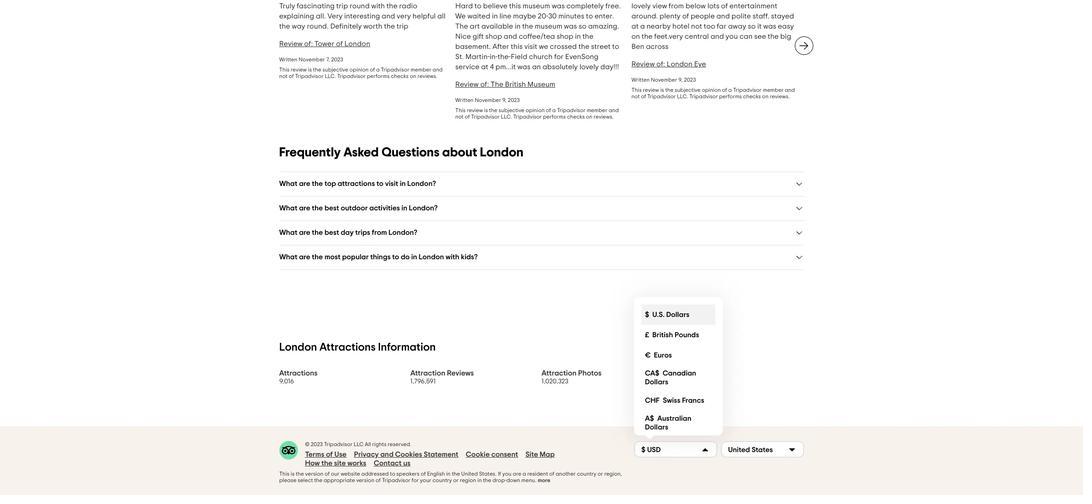 Task type: describe. For each thing, give the bounding box(es) containing it.
1 vertical spatial museum
[[535, 23, 563, 30]]

to inside "dropdown button"
[[392, 254, 399, 261]]

not inside lovely view from below lots of entertainment around. plenty of people and polite staff. stayed at a nearby hotel not too far away so it was easy on the feet.very central and you can see the big ben across
[[691, 23, 702, 30]]

feet.very
[[655, 33, 683, 40]]

a inside lovely view from below lots of entertainment around. plenty of people and polite staff. stayed at a nearby hotel not too far away so it was easy on the feet.very central and you can see the big ben across
[[641, 23, 645, 30]]

review for the
[[467, 108, 483, 113]]

information
[[378, 342, 436, 353]]

1 vertical spatial attractions
[[279, 370, 318, 377]]

interesting
[[344, 12, 380, 20]]

privacy and cookies statement link
[[354, 451, 459, 460]]

0 vertical spatial or
[[598, 472, 603, 477]]

lovely inside lovely view from below lots of entertainment around. plenty of people and polite staff. stayed at a nearby hotel not too far away so it was easy on the feet.very central and you can see the big ben across
[[632, 2, 651, 10]]

martin-
[[466, 53, 490, 61]]

20-
[[538, 12, 549, 20]]

checks for review of: london eye
[[743, 94, 761, 99]]

contact us
[[374, 460, 411, 468]]

1 horizontal spatial country
[[577, 472, 597, 477]]

visit inside hard to believe this museum was completely free. we waited in line maybe 20-30 minutes to enter. the art available in the museum was so amazing. nice gift shop and coffee/tea shop in the basement.  after this visit we crossed the street to st. martin-in-the-field church for evensong service at 4 pm...it was an absolutely lovely day!!!
[[525, 43, 538, 50]]

review of: tower of london link
[[279, 40, 370, 48]]

written november 7, 2023 this review is the subjective opinion of a tripadvisor member and not of tripadvisor llc. tripadvisor performs checks on reviews.
[[279, 57, 443, 79]]

© 2023 tripadvisor llc all rights reserved.
[[305, 442, 412, 448]]

performs for review of: the british museum
[[543, 114, 566, 120]]

explaining
[[279, 12, 314, 20]]

evensong
[[565, 53, 599, 61]]

performs for review of: tower of london
[[367, 73, 390, 79]]

the left top
[[312, 180, 323, 188]]

best for day
[[325, 229, 339, 237]]

london? for what are the best outdoor activities in london?
[[409, 205, 438, 212]]

the up very
[[387, 2, 398, 10]]

was up the 30
[[552, 2, 565, 10]]

attraction photos 1,020,323
[[542, 370, 602, 385]]

member for hard to believe this museum was completely free. we waited in line maybe 20-30 minutes to enter. the art available in the museum was so amazing. nice gift shop and coffee/tea shop in the basement.  after this visit we crossed the street to st. martin-in-the-field church for evensong service at 4 pm...it was an absolutely lovely day!!!
[[587, 108, 608, 113]]

across
[[646, 43, 669, 50]]

central
[[685, 33, 709, 40]]

terms of use
[[305, 451, 347, 459]]

written for review of: the british museum
[[455, 97, 474, 103]]

trips
[[355, 229, 370, 237]]

reviews
[[447, 370, 474, 377]]

ca$  canadian
[[645, 370, 697, 377]]

what are the best outdoor activities in london? button
[[279, 204, 804, 213]]

ca$  canadian dollars
[[645, 370, 697, 386]]

the down review of: london eye
[[666, 87, 674, 93]]

absolutely
[[543, 63, 578, 71]]

7,
[[326, 57, 330, 62]]

another
[[556, 472, 576, 477]]

review for review of: london eye
[[632, 61, 655, 68]]

subjective for of
[[323, 67, 348, 73]]

in down maybe
[[515, 23, 521, 30]]

london up attractions 9,016
[[279, 342, 317, 353]]

2023 for eye
[[684, 77, 696, 83]]

popular
[[342, 254, 369, 261]]

written for review of: london eye
[[632, 77, 650, 83]]

how
[[305, 460, 320, 468]]

francs
[[682, 397, 705, 405]]

helpful
[[413, 12, 436, 20]]

truly fascinating trip round with the radio explaining all. very interesting and very helpful all the way round. definitely worth the trip
[[279, 2, 446, 30]]

. if you are a resident of another country or region, please select the appropriate version of tripadvisor for your country or region in the drop-down menu.
[[279, 472, 622, 484]]

the inside written november 7, 2023 this review is the subjective opinion of a tripadvisor member and not of tripadvisor llc. tripadvisor performs checks on reviews.
[[313, 67, 321, 73]]

the right 'worth'
[[384, 23, 395, 30]]

way
[[292, 23, 305, 30]]

rights
[[372, 442, 387, 448]]

this for review of: london eye
[[632, 87, 642, 93]]

tripadvisor inside . if you are a resident of another country or region, please select the appropriate version of tripadvisor for your country or region in the drop-down menu.
[[382, 478, 411, 484]]

what are the best day trips from london?
[[279, 229, 418, 237]]

the up the evensong
[[579, 43, 590, 50]]

at inside hard to believe this museum was completely free. we waited in line maybe 20-30 minutes to enter. the art available in the museum was so amazing. nice gift shop and coffee/tea shop in the basement.  after this visit we crossed the street to st. martin-in-the-field church for evensong service at 4 pm...it was an absolutely lovely day!!!
[[481, 63, 489, 71]]

not for hard to believe this museum was completely free. we waited in line maybe 20-30 minutes to enter. the art available in the museum was so amazing. nice gift shop and coffee/tea shop in the basement.  after this visit we crossed the street to st. martin-in-the-field church for evensong service at 4 pm...it was an absolutely lovely day!!!
[[455, 114, 464, 120]]

amazing.
[[588, 23, 619, 30]]

dollars for ca$  canadian dollars
[[645, 379, 669, 386]]

best for outdoor
[[325, 205, 339, 212]]

what for what are the best outdoor activities in london?
[[279, 205, 298, 212]]

not for lovely view from below lots of entertainment around. plenty of people and polite staff. stayed at a nearby hotel not too far away so it was easy on the feet.very central and you can see the big ben across
[[632, 94, 640, 99]]

this for review of: tower of london
[[279, 67, 290, 73]]

so inside lovely view from below lots of entertainment around. plenty of people and polite staff. stayed at a nearby hotel not too far away so it was easy on the feet.very central and you can see the big ben across
[[748, 23, 756, 30]]

on inside lovely view from below lots of entertainment around. plenty of people and polite staff. stayed at a nearby hotel not too far away so it was easy on the feet.very central and you can see the big ben across
[[632, 33, 640, 40]]

to down contact us link
[[390, 472, 395, 477]]

attractions 9,016
[[279, 370, 318, 385]]

round.
[[307, 23, 329, 30]]

was down field
[[518, 63, 531, 71]]

member for truly fascinating trip round with the radio explaining all. very interesting and very helpful all the way round. definitely worth the trip
[[411, 67, 432, 73]]

the inside hard to believe this museum was completely free. we waited in line maybe 20-30 minutes to enter. the art available in the museum was so amazing. nice gift shop and coffee/tea shop in the basement.  after this visit we crossed the street to st. martin-in-the-field church for evensong service at 4 pm...it was an absolutely lovely day!!!
[[455, 23, 468, 30]]

written november 9, 2023 this review is the subjective opinion of a tripadvisor member and not of tripadvisor llc. tripadvisor performs checks on reviews. for eye
[[632, 77, 795, 99]]

museum
[[528, 81, 556, 88]]

in inside "dropdown button"
[[411, 254, 417, 261]]

lots
[[708, 2, 720, 10]]

2023 for british
[[508, 97, 520, 103]]

attraction for attraction photos
[[542, 370, 577, 377]]

review of: tower of london
[[279, 40, 370, 48]]

a for hard to believe this museum was completely free. we waited in line maybe 20-30 minutes to enter. the art available in the museum was so amazing. nice gift shop and coffee/tea shop in the basement.  after this visit we crossed the street to st. martin-in-the-field church for evensong service at 4 pm...it was an absolutely lovely day!!!
[[552, 108, 556, 113]]

1 horizontal spatial trip
[[397, 23, 409, 30]]

select
[[298, 478, 313, 484]]

is for tower
[[308, 67, 312, 73]]

1 vertical spatial this
[[511, 43, 523, 50]]

visit inside "what are the top attractions to visit in london?" dropdown button
[[385, 180, 398, 188]]

privacy
[[354, 451, 379, 459]]

contact
[[374, 460, 402, 468]]

can
[[740, 33, 753, 40]]

dollars for a$  australian dollars
[[645, 424, 669, 432]]

reserved.
[[388, 442, 412, 448]]

if
[[498, 472, 501, 477]]

works
[[348, 460, 366, 468]]

things
[[370, 254, 391, 261]]

with inside "dropdown button"
[[446, 254, 460, 261]]

review for review of: tower of london
[[279, 40, 303, 48]]

this for review of: the british museum
[[455, 108, 466, 113]]

1,020,323
[[542, 379, 569, 385]]

30
[[549, 12, 557, 20]]

november for tower
[[299, 57, 325, 62]]

in down believe
[[492, 12, 498, 20]]

in up the crossed
[[575, 33, 581, 40]]

llc. for the
[[501, 114, 512, 120]]

round
[[350, 2, 370, 10]]

after
[[493, 43, 509, 50]]

united inside popup button
[[728, 447, 750, 454]]

united states button
[[721, 442, 804, 458]]

opinion for british
[[526, 108, 545, 113]]

dollars for $  u.s. dollars
[[666, 311, 690, 319]]

attraction for attraction reviews
[[411, 370, 446, 377]]

states inside popup button
[[752, 447, 773, 454]]

this up please
[[279, 472, 290, 477]]

0 horizontal spatial or
[[453, 478, 459, 484]]

english
[[427, 472, 445, 477]]

terms of use link
[[305, 451, 347, 460]]

4
[[490, 63, 494, 71]]

british
[[505, 81, 526, 88]]

entertainment
[[730, 2, 778, 10]]

$ usd button
[[634, 442, 717, 458]]

are for what are the best day trips from london?
[[299, 229, 310, 237]]

kids?
[[461, 254, 478, 261]]

nearby
[[647, 23, 671, 30]]

is for london
[[660, 87, 664, 93]]

street
[[591, 43, 611, 50]]

the down maybe
[[522, 23, 533, 30]]

more
[[538, 478, 551, 484]]

was down minutes
[[564, 23, 577, 30]]

basement.
[[455, 43, 491, 50]]

london attractions information
[[279, 342, 436, 353]]

the inside "dropdown button"
[[312, 254, 323, 261]]

0 horizontal spatial version
[[305, 472, 324, 477]]

very
[[328, 12, 343, 20]]

drop-
[[493, 478, 507, 484]]

london down definitely in the left top of the page
[[345, 40, 370, 48]]

cookies
[[395, 451, 422, 459]]

art
[[470, 23, 480, 30]]

2 shop from the left
[[557, 33, 574, 40]]

checks for review of: the british museum
[[567, 114, 585, 120]]

was inside lovely view from below lots of entertainment around. plenty of people and polite staff. stayed at a nearby hotel not too far away so it was easy on the feet.very central and you can see the big ben across
[[764, 23, 777, 30]]

0 vertical spatial museum
[[523, 2, 550, 10]]

pounds
[[675, 332, 699, 339]]

is up please
[[291, 472, 295, 477]]

on for hard to believe this museum was completely free. we waited in line maybe 20-30 minutes to enter. the art available in the museum was so amazing. nice gift shop and coffee/tea shop in the basement.  after this visit we crossed the street to st. martin-in-the-field church for evensong service at 4 pm...it was an absolutely lovely day!!!
[[586, 114, 593, 120]]

minutes
[[559, 12, 585, 20]]

what for what are the best day trips from london?
[[279, 229, 298, 237]]

speakers
[[397, 472, 420, 477]]

frequently asked questions about london
[[279, 146, 524, 159]]

london left eye
[[667, 61, 693, 68]]

the up "select"
[[296, 472, 304, 477]]

use
[[335, 451, 347, 459]]

from inside lovely view from below lots of entertainment around. plenty of people and polite staff. stayed at a nearby hotel not too far away so it was easy on the feet.very central and you can see the big ben across
[[669, 2, 684, 10]]

$  u.s. dollars
[[645, 311, 690, 319]]

reviews. for hard to believe this museum was completely free. we waited in line maybe 20-30 minutes to enter. the art available in the museum was so amazing. nice gift shop and coffee/tea shop in the basement.  after this visit we crossed the street to st. martin-in-the-field church for evensong service at 4 pm...it was an absolutely lovely day!!!
[[594, 114, 614, 120]]

us
[[403, 460, 411, 468]]

staff.
[[753, 12, 770, 20]]

9,016
[[279, 379, 294, 385]]

a for lovely view from below lots of entertainment around. plenty of people and polite staff. stayed at a nearby hotel not too far away so it was easy on the feet.very central and you can see the big ben across
[[729, 87, 732, 93]]

resident
[[528, 472, 548, 477]]

of: for tower
[[304, 40, 313, 48]]

2023 right ©
[[311, 442, 323, 448]]

are for what are the most popular things to do in london with kids?
[[299, 254, 310, 261]]

llc
[[354, 442, 364, 448]]

at inside lovely view from below lots of entertainment around. plenty of people and polite staff. stayed at a nearby hotel not too far away so it was easy on the feet.very central and you can see the big ben across
[[632, 23, 639, 30]]

below
[[686, 2, 706, 10]]

what are the top attractions to visit in london? button
[[279, 180, 804, 189]]

$
[[642, 447, 646, 454]]

opinion for of
[[350, 67, 369, 73]]



Task type: locate. For each thing, give the bounding box(es) containing it.
0 vertical spatial reviews.
[[418, 73, 438, 79]]

london? inside what are the best outdoor activities in london? dropdown button
[[409, 205, 438, 212]]

in inside . if you are a resident of another country or region, please select the appropriate version of tripadvisor for your country or region in the drop-down menu.
[[478, 478, 482, 484]]

is down review of: tower of london
[[308, 67, 312, 73]]

region
[[460, 478, 476, 484]]

version inside . if you are a resident of another country or region, please select the appropriate version of tripadvisor for your country or region in the drop-down menu.
[[356, 478, 375, 484]]

to up waited
[[475, 2, 482, 10]]

the
[[387, 2, 398, 10], [279, 23, 290, 30], [384, 23, 395, 30], [522, 23, 533, 30], [583, 33, 594, 40], [642, 33, 653, 40], [768, 33, 779, 40], [579, 43, 590, 50], [313, 67, 321, 73], [666, 87, 674, 93], [489, 108, 498, 113], [312, 180, 323, 188], [312, 205, 323, 212], [312, 229, 323, 237], [312, 254, 323, 261], [322, 460, 333, 468], [296, 472, 304, 477], [452, 472, 460, 477], [314, 478, 323, 484], [483, 478, 491, 484]]

the down "4"
[[491, 81, 504, 88]]

reviews. inside written november 7, 2023 this review is the subjective opinion of a tripadvisor member and not of tripadvisor llc. tripadvisor performs checks on reviews.
[[418, 73, 438, 79]]

asked
[[344, 146, 379, 159]]

subjective inside written november 7, 2023 this review is the subjective opinion of a tripadvisor member and not of tripadvisor llc. tripadvisor performs checks on reviews.
[[323, 67, 348, 73]]

1 vertical spatial for
[[412, 478, 419, 484]]

0 vertical spatial country
[[577, 472, 597, 477]]

enter.
[[595, 12, 614, 20]]

0 horizontal spatial 9,
[[502, 97, 507, 103]]

how the site works link
[[305, 460, 366, 469]]

1 horizontal spatial attractions
[[320, 342, 376, 353]]

1 horizontal spatial version
[[356, 478, 375, 484]]

down
[[507, 478, 520, 484]]

1 vertical spatial country
[[433, 478, 452, 484]]

all
[[365, 442, 371, 448]]

this down review of: london eye link
[[632, 87, 642, 93]]

the left day
[[312, 229, 323, 237]]

crossed
[[550, 43, 577, 50]]

0 vertical spatial 9,
[[679, 77, 683, 83]]

what for what are the most popular things to do in london with kids?
[[279, 254, 298, 261]]

0 horizontal spatial states
[[479, 472, 495, 477]]

0 horizontal spatial shop
[[486, 33, 502, 40]]

what inside "dropdown button"
[[279, 254, 298, 261]]

checks for review of: tower of london
[[391, 73, 409, 79]]

the down review of: the british museum link
[[489, 108, 498, 113]]

easy
[[778, 23, 794, 30]]

2 vertical spatial llc.
[[501, 114, 512, 120]]

the down terms of use link
[[322, 460, 333, 468]]

view
[[653, 2, 667, 10]]

review of: london eye
[[632, 61, 706, 68]]

2 horizontal spatial member
[[763, 87, 784, 93]]

waited
[[468, 12, 491, 20]]

2 vertical spatial written
[[455, 97, 474, 103]]

statement
[[424, 451, 459, 459]]

1 vertical spatial from
[[372, 229, 387, 237]]

london right the 'do'
[[419, 254, 444, 261]]

£  british pounds
[[645, 332, 699, 339]]

1 attraction from the left
[[411, 370, 446, 377]]

2023 inside written november 7, 2023 this review is the subjective opinion of a tripadvisor member and not of tripadvisor llc. tripadvisor performs checks on reviews.
[[331, 57, 343, 62]]

for
[[554, 53, 564, 61], [412, 478, 419, 484]]

for inside hard to believe this museum was completely free. we waited in line maybe 20-30 minutes to enter. the art available in the museum was so amazing. nice gift shop and coffee/tea shop in the basement.  after this visit we crossed the street to st. martin-in-the-field church for evensong service at 4 pm...it was an absolutely lovely day!!!
[[554, 53, 564, 61]]

pm...it
[[496, 63, 516, 71]]

dollars down a$  australian
[[645, 424, 669, 432]]

worth
[[363, 23, 383, 30]]

written inside written november 7, 2023 this review is the subjective opinion of a tripadvisor member and not of tripadvisor llc. tripadvisor performs checks on reviews.
[[279, 57, 298, 62]]

this
[[279, 67, 290, 73], [632, 87, 642, 93], [455, 108, 466, 113], [279, 472, 290, 477]]

what are the most popular things to do in london with kids? button
[[279, 253, 804, 262]]

review down way
[[279, 40, 303, 48]]

0 vertical spatial united
[[728, 447, 750, 454]]

attraction up 1,020,323
[[542, 370, 577, 377]]

is down review of: the british museum
[[484, 108, 488, 113]]

attractions
[[338, 180, 375, 188]]

reviews. for truly fascinating trip round with the radio explaining all. very interesting and very helpful all the way round. definitely worth the trip
[[418, 73, 438, 79]]

2 horizontal spatial review
[[643, 87, 659, 93]]

9, for the
[[502, 97, 507, 103]]

0 vertical spatial best
[[325, 205, 339, 212]]

2023 down "british"
[[508, 97, 520, 103]]

it
[[758, 23, 762, 30]]

9, down review of: the british museum link
[[502, 97, 507, 103]]

1 horizontal spatial shop
[[557, 33, 574, 40]]

llc. down 7,
[[325, 73, 336, 79]]

best left day
[[325, 229, 339, 237]]

to right "street"
[[612, 43, 619, 50]]

1 vertical spatial performs
[[719, 94, 742, 99]]

2 horizontal spatial llc.
[[677, 94, 688, 99]]

2 horizontal spatial of:
[[657, 61, 665, 68]]

november for the
[[475, 97, 501, 103]]

visit down coffee/tea
[[525, 43, 538, 50]]

0 vertical spatial visit
[[525, 43, 538, 50]]

version down how
[[305, 472, 324, 477]]

consent
[[491, 451, 518, 459]]

1 vertical spatial opinion
[[702, 87, 721, 93]]

most
[[325, 254, 341, 261]]

0 vertical spatial states
[[752, 447, 773, 454]]

review for review of: the british museum
[[455, 81, 479, 88]]

local
[[673, 370, 692, 377]]

appropriate
[[324, 478, 355, 484]]

country right another
[[577, 472, 597, 477]]

and
[[382, 12, 395, 20], [717, 12, 730, 20], [504, 33, 517, 40], [711, 33, 724, 40], [433, 67, 443, 73], [785, 87, 795, 93], [609, 108, 619, 113], [380, 451, 394, 459]]

€  euros
[[645, 352, 672, 359]]

hotel
[[673, 23, 690, 30]]

0 vertical spatial november
[[299, 57, 325, 62]]

is for the
[[484, 108, 488, 113]]

the up "street"
[[583, 33, 594, 40]]

1 horizontal spatial written
[[455, 97, 474, 103]]

radio
[[399, 2, 417, 10]]

$ usd
[[642, 447, 661, 454]]

visit up activities
[[385, 180, 398, 188]]

performs
[[367, 73, 390, 79], [719, 94, 742, 99], [543, 114, 566, 120]]

of: for the
[[480, 81, 489, 88]]

london right about
[[480, 146, 524, 159]]

1 vertical spatial visit
[[385, 180, 398, 188]]

a inside written november 7, 2023 this review is the subjective opinion of a tripadvisor member and not of tripadvisor llc. tripadvisor performs checks on reviews.
[[376, 67, 380, 73]]

ben
[[632, 43, 645, 50]]

available
[[482, 23, 513, 30]]

2 attraction from the left
[[542, 370, 577, 377]]

0 vertical spatial review
[[291, 67, 307, 73]]

of
[[721, 2, 728, 10], [682, 12, 689, 20], [336, 40, 343, 48], [370, 67, 375, 73], [289, 73, 294, 79], [722, 87, 727, 93], [641, 94, 646, 99], [546, 108, 551, 113], [465, 114, 470, 120], [326, 451, 333, 459], [325, 472, 330, 477], [421, 472, 426, 477], [549, 472, 555, 477], [376, 478, 381, 484]]

2 vertical spatial review
[[467, 108, 483, 113]]

the inside site map how the site works
[[322, 460, 333, 468]]

or left region,
[[598, 472, 603, 477]]

1 shop from the left
[[486, 33, 502, 40]]

local time
[[673, 370, 710, 377]]

you inside lovely view from below lots of entertainment around. plenty of people and polite staff. stayed at a nearby hotel not too far away so it was easy on the feet.very central and you can see the big ben across
[[726, 33, 738, 40]]

llc. inside written november 7, 2023 this review is the subjective opinion of a tripadvisor member and not of tripadvisor llc. tripadvisor performs checks on reviews.
[[325, 73, 336, 79]]

you right if at the left
[[502, 472, 512, 477]]

are for what are the best outdoor activities in london?
[[299, 205, 310, 212]]

1 vertical spatial you
[[502, 472, 512, 477]]

2 vertical spatial of:
[[480, 81, 489, 88]]

what
[[279, 180, 298, 188], [279, 205, 298, 212], [279, 229, 298, 237], [279, 254, 298, 261]]

llc. down review of: london eye link
[[677, 94, 688, 99]]

map
[[540, 451, 555, 459]]

or left 'region'
[[453, 478, 459, 484]]

0 horizontal spatial for
[[412, 478, 419, 484]]

1 horizontal spatial 9,
[[679, 77, 683, 83]]

opinion for eye
[[702, 87, 721, 93]]

site map how the site works
[[305, 451, 555, 468]]

1 horizontal spatial opinion
[[526, 108, 545, 113]]

review down review of: the british museum link
[[467, 108, 483, 113]]

9,
[[679, 77, 683, 83], [502, 97, 507, 103]]

on for lovely view from below lots of entertainment around. plenty of people and polite staff. stayed at a nearby hotel not too far away so it was easy on the feet.very central and you can see the big ben across
[[762, 94, 769, 99]]

best left outdoor
[[325, 205, 339, 212]]

november down review of: the british museum link
[[475, 97, 501, 103]]

2 vertical spatial opinion
[[526, 108, 545, 113]]

the left big
[[768, 33, 779, 40]]

next image
[[799, 40, 810, 51]]

with right round
[[371, 2, 385, 10]]

the down tower
[[313, 67, 321, 73]]

on inside written november 7, 2023 this review is the subjective opinion of a tripadvisor member and not of tripadvisor llc. tripadvisor performs checks on reviews.
[[410, 73, 416, 79]]

subjective for british
[[499, 108, 525, 113]]

this up maybe
[[509, 2, 521, 10]]

lovely up around.
[[632, 2, 651, 10]]

$  u.s.
[[645, 311, 665, 319]]

0 vertical spatial trip
[[336, 2, 348, 10]]

is down review of: london eye
[[660, 87, 664, 93]]

written for review of: tower of london
[[279, 57, 298, 62]]

0 horizontal spatial review
[[279, 40, 303, 48]]

previous image
[[274, 40, 285, 51]]

0 vertical spatial of:
[[304, 40, 313, 48]]

2023 right 7,
[[331, 57, 343, 62]]

the
[[455, 23, 468, 30], [491, 81, 504, 88]]

1 horizontal spatial review
[[467, 108, 483, 113]]

with inside truly fascinating trip round with the radio explaining all. very interesting and very helpful all the way round. definitely worth the trip
[[371, 2, 385, 10]]

1 horizontal spatial with
[[446, 254, 460, 261]]

1 vertical spatial llc.
[[677, 94, 688, 99]]

subjective down 7,
[[323, 67, 348, 73]]

0 vertical spatial performs
[[367, 73, 390, 79]]

llc.
[[325, 73, 336, 79], [677, 94, 688, 99], [501, 114, 512, 120]]

opinion down eye
[[702, 87, 721, 93]]

0 vertical spatial member
[[411, 67, 432, 73]]

not for truly fascinating trip round with the radio explaining all. very interesting and very helpful all the way round. definitely worth the trip
[[279, 73, 288, 79]]

photos
[[578, 370, 602, 377]]

1 horizontal spatial november
[[475, 97, 501, 103]]

0 horizontal spatial review
[[291, 67, 307, 73]]

list box
[[634, 298, 723, 436]]

opinion inside written november 7, 2023 this review is the subjective opinion of a tripadvisor member and not of tripadvisor llc. tripadvisor performs checks on reviews.
[[350, 67, 369, 73]]

written down service
[[455, 97, 474, 103]]

0 vertical spatial you
[[726, 33, 738, 40]]

0 vertical spatial review
[[279, 40, 303, 48]]

written november 9, 2023 this review is the subjective opinion of a tripadvisor member and not of tripadvisor llc. tripadvisor performs checks on reviews. down eye
[[632, 77, 795, 99]]

terms
[[305, 451, 325, 459]]

this up about
[[455, 108, 466, 113]]

to inside dropdown button
[[377, 180, 384, 188]]

site map link
[[526, 451, 555, 460]]

2 vertical spatial performs
[[543, 114, 566, 120]]

2 so from the left
[[748, 23, 756, 30]]

0 horizontal spatial subjective
[[323, 67, 348, 73]]

the left outdoor
[[312, 205, 323, 212]]

attraction inside attraction photos 1,020,323
[[542, 370, 577, 377]]

written november 9, 2023 this review is the subjective opinion of a tripadvisor member and not of tripadvisor llc. tripadvisor performs checks on reviews. down museum
[[455, 97, 619, 120]]

opinion down museum
[[526, 108, 545, 113]]

trip up very
[[336, 2, 348, 10]]

0 vertical spatial opinion
[[350, 67, 369, 73]]

0 horizontal spatial member
[[411, 67, 432, 73]]

a inside . if you are a resident of another country or region, please select the appropriate version of tripadvisor for your country or region in the drop-down menu.
[[523, 472, 526, 477]]

the right "select"
[[314, 478, 323, 484]]

tower
[[315, 40, 334, 48]]

version down addressed
[[356, 478, 375, 484]]

london? inside what are the best day trips from london? dropdown button
[[389, 229, 418, 237]]

london? inside "what are the top attractions to visit in london?" dropdown button
[[407, 180, 436, 188]]

of:
[[304, 40, 313, 48], [657, 61, 665, 68], [480, 81, 489, 88]]

0 vertical spatial lovely
[[632, 2, 651, 10]]

shop up the crossed
[[557, 33, 574, 40]]

2 vertical spatial london?
[[389, 229, 418, 237]]

review for london
[[643, 87, 659, 93]]

checks inside written november 7, 2023 this review is the subjective opinion of a tripadvisor member and not of tripadvisor llc. tripadvisor performs checks on reviews.
[[391, 73, 409, 79]]

1 horizontal spatial the
[[491, 81, 504, 88]]

please
[[279, 478, 297, 484]]

big
[[781, 33, 792, 40]]

the left drop-
[[483, 478, 491, 484]]

at
[[632, 23, 639, 30], [481, 63, 489, 71]]

opinion
[[350, 67, 369, 73], [702, 87, 721, 93], [526, 108, 545, 113]]

2 what from the top
[[279, 205, 298, 212]]

museum up 20-
[[523, 2, 550, 10]]

church
[[529, 53, 553, 61]]

from
[[669, 2, 684, 10], [372, 229, 387, 237]]

0 vertical spatial london?
[[407, 180, 436, 188]]

outdoor
[[341, 205, 368, 212]]

0 vertical spatial with
[[371, 2, 385, 10]]

in right english
[[446, 472, 451, 477]]

around.
[[632, 12, 658, 20]]

are inside "dropdown button"
[[299, 254, 310, 261]]

0 horizontal spatial trip
[[336, 2, 348, 10]]

from inside dropdown button
[[372, 229, 387, 237]]

gift
[[473, 33, 484, 40]]

the up 'region'
[[452, 472, 460, 477]]

are for what are the top attractions to visit in london?
[[299, 180, 310, 188]]

dollars
[[666, 311, 690, 319], [645, 379, 669, 386], [645, 424, 669, 432]]

this up field
[[511, 43, 523, 50]]

of: for london
[[657, 61, 665, 68]]

1 horizontal spatial united
[[728, 447, 750, 454]]

a for truly fascinating trip round with the radio explaining all. very interesting and very helpful all the way round. definitely worth the trip
[[376, 67, 380, 73]]

written november 9, 2023 this review is the subjective opinion of a tripadvisor member and not of tripadvisor llc. tripadvisor performs checks on reviews. for british
[[455, 97, 619, 120]]

is inside written november 7, 2023 this review is the subjective opinion of a tripadvisor member and not of tripadvisor llc. tripadvisor performs checks on reviews.
[[308, 67, 312, 73]]

0 horizontal spatial reviews.
[[418, 73, 438, 79]]

in up activities
[[400, 180, 406, 188]]

1 vertical spatial or
[[453, 478, 459, 484]]

review of: the british museum link
[[455, 81, 556, 88]]

2 vertical spatial reviews.
[[594, 114, 614, 120]]

0 vertical spatial from
[[669, 2, 684, 10]]

and inside written november 7, 2023 this review is the subjective opinion of a tripadvisor member and not of tripadvisor llc. tripadvisor performs checks on reviews.
[[433, 67, 443, 73]]

from up plenty
[[669, 2, 684, 10]]

you down away
[[726, 33, 738, 40]]

not inside written november 7, 2023 this review is the subjective opinion of a tripadvisor member and not of tripadvisor llc. tripadvisor performs checks on reviews.
[[279, 73, 288, 79]]

november for london
[[651, 77, 677, 83]]

2 horizontal spatial subjective
[[675, 87, 701, 93]]

attraction inside attraction reviews 1,796,591
[[411, 370, 446, 377]]

to right attractions
[[377, 180, 384, 188]]

9, down review of: london eye
[[679, 77, 683, 83]]

1 vertical spatial of:
[[657, 61, 665, 68]]

attraction
[[411, 370, 446, 377], [542, 370, 577, 377]]

0 vertical spatial dollars
[[666, 311, 690, 319]]

truly
[[279, 2, 295, 10]]

london inside "dropdown button"
[[419, 254, 444, 261]]

this down previous icon on the left of page
[[279, 67, 290, 73]]

review for tower
[[291, 67, 307, 73]]

review inside written november 7, 2023 this review is the subjective opinion of a tripadvisor member and not of tripadvisor llc. tripadvisor performs checks on reviews.
[[291, 67, 307, 73]]

0 horizontal spatial from
[[372, 229, 387, 237]]

the up ben on the top
[[642, 33, 653, 40]]

november down review of: london eye
[[651, 77, 677, 83]]

at left "4"
[[481, 63, 489, 71]]

what for what are the top attractions to visit in london?
[[279, 180, 298, 188]]

1 horizontal spatial so
[[748, 23, 756, 30]]

chf  swiss francs
[[645, 397, 705, 405]]

1 vertical spatial version
[[356, 478, 375, 484]]

region,
[[605, 472, 622, 477]]

0 vertical spatial attractions
[[320, 342, 376, 353]]

1 vertical spatial review
[[632, 61, 655, 68]]

1 vertical spatial at
[[481, 63, 489, 71]]

at down around.
[[632, 23, 639, 30]]

for inside . if you are a resident of another country or region, please select the appropriate version of tripadvisor for your country or region in the drop-down menu.
[[412, 478, 419, 484]]

1 vertical spatial trip
[[397, 23, 409, 30]]

so inside hard to believe this museum was completely free. we waited in line maybe 20-30 minutes to enter. the art available in the museum was so amazing. nice gift shop and coffee/tea shop in the basement.  after this visit we crossed the street to st. martin-in-the-field church for evensong service at 4 pm...it was an absolutely lovely day!!!
[[579, 23, 587, 30]]

believe
[[483, 2, 508, 10]]

so left the it
[[748, 23, 756, 30]]

1 so from the left
[[579, 23, 587, 30]]

london? for what are the best day trips from london?
[[389, 229, 418, 237]]

subjective for eye
[[675, 87, 701, 93]]

eye
[[694, 61, 706, 68]]

0 horizontal spatial country
[[433, 478, 452, 484]]

written down review of: london eye link
[[632, 77, 650, 83]]

london? up the 'do'
[[389, 229, 418, 237]]

lovely down the evensong
[[580, 63, 599, 71]]

1 best from the top
[[325, 205, 339, 212]]

activities
[[370, 205, 400, 212]]

website
[[341, 472, 360, 477]]

november left 7,
[[299, 57, 325, 62]]

list box containing $  u.s. dollars
[[634, 298, 723, 436]]

usd
[[647, 447, 661, 454]]

this inside written november 7, 2023 this review is the subjective opinion of a tripadvisor member and not of tripadvisor llc. tripadvisor performs checks on reviews.
[[279, 67, 290, 73]]

country down english
[[433, 478, 452, 484]]

2 horizontal spatial opinion
[[702, 87, 721, 93]]

trip down very
[[397, 23, 409, 30]]

performs for review of: london eye
[[719, 94, 742, 99]]

1 horizontal spatial reviews.
[[594, 114, 614, 120]]

1 horizontal spatial visit
[[525, 43, 538, 50]]

llc. for tower
[[325, 73, 336, 79]]

1 vertical spatial member
[[763, 87, 784, 93]]

from right the trips
[[372, 229, 387, 237]]

cookie consent button
[[466, 451, 518, 460]]

a$  australian
[[645, 415, 692, 423]]

questions
[[382, 146, 440, 159]]

2023 for of
[[331, 57, 343, 62]]

3 what from the top
[[279, 229, 298, 237]]

dollars inside ca$  canadian dollars
[[645, 379, 669, 386]]

review down review of: tower of london link
[[291, 67, 307, 73]]

performs inside written november 7, 2023 this review is the subjective opinion of a tripadvisor member and not of tripadvisor llc. tripadvisor performs checks on reviews.
[[367, 73, 390, 79]]

0 horizontal spatial the
[[455, 23, 468, 30]]

was right the it
[[764, 23, 777, 30]]

1 what from the top
[[279, 180, 298, 188]]

are inside . if you are a resident of another country or region, please select the appropriate version of tripadvisor for your country or region in the drop-down menu.
[[513, 472, 522, 477]]

1 vertical spatial november
[[651, 77, 677, 83]]

november inside written november 7, 2023 this review is the subjective opinion of a tripadvisor member and not of tripadvisor llc. tripadvisor performs checks on reviews.
[[299, 57, 325, 62]]

in right activities
[[402, 205, 407, 212]]

9, for london
[[679, 77, 683, 83]]

attraction reviews 1,796,591
[[411, 370, 474, 385]]

1 horizontal spatial review
[[455, 81, 479, 88]]

2 horizontal spatial reviews.
[[770, 94, 790, 99]]

nice
[[455, 33, 471, 40]]

1 vertical spatial dollars
[[645, 379, 669, 386]]

0 horizontal spatial written
[[279, 57, 298, 62]]

2 vertical spatial dollars
[[645, 424, 669, 432]]

subjective down eye
[[675, 87, 701, 93]]

review down service
[[455, 81, 479, 88]]

4 what from the top
[[279, 254, 298, 261]]

dollars down ca$  canadian at right bottom
[[645, 379, 669, 386]]

reviews. for lovely view from below lots of entertainment around. plenty of people and polite staff. stayed at a nearby hotel not too far away so it was easy on the feet.very central and you can see the big ben across
[[770, 94, 790, 99]]

to down completely
[[586, 12, 593, 20]]

0 horizontal spatial checks
[[391, 73, 409, 79]]

review down ben on the top
[[632, 61, 655, 68]]

to left the 'do'
[[392, 254, 399, 261]]

1 vertical spatial subjective
[[675, 87, 701, 93]]

member inside written november 7, 2023 this review is the subjective opinion of a tripadvisor member and not of tripadvisor llc. tripadvisor performs checks on reviews.
[[411, 67, 432, 73]]

llc. for london
[[677, 94, 688, 99]]

dollars inside a$  australian dollars
[[645, 424, 669, 432]]

1 horizontal spatial attraction
[[542, 370, 577, 377]]

member for lovely view from below lots of entertainment around. plenty of people and polite staff. stayed at a nearby hotel not too far away so it was easy on the feet.very central and you can see the big ben across
[[763, 87, 784, 93]]

0 vertical spatial this
[[509, 2, 521, 10]]

so down minutes
[[579, 23, 587, 30]]

about
[[442, 146, 477, 159]]

lovely inside hard to believe this museum was completely free. we waited in line maybe 20-30 minutes to enter. the art available in the museum was so amazing. nice gift shop and coffee/tea shop in the basement.  after this visit we crossed the street to st. martin-in-the-field church for evensong service at 4 pm...it was an absolutely lovely day!!!
[[580, 63, 599, 71]]

2 best from the top
[[325, 229, 339, 237]]

1 vertical spatial checks
[[743, 94, 761, 99]]

0 vertical spatial llc.
[[325, 73, 336, 79]]

on for truly fascinating trip round with the radio explaining all. very interesting and very helpful all the way round. definitely worth the trip
[[410, 73, 416, 79]]

the left most on the bottom left
[[312, 254, 323, 261]]

we
[[539, 43, 548, 50]]

attraction up 1,796,591
[[411, 370, 446, 377]]

1 horizontal spatial performs
[[543, 114, 566, 120]]

1 vertical spatial united
[[461, 472, 478, 477]]

the left way
[[279, 23, 290, 30]]

our
[[331, 472, 340, 477]]

1 vertical spatial states
[[479, 472, 495, 477]]

and inside truly fascinating trip round with the radio explaining all. very interesting and very helpful all the way round. definitely worth the trip
[[382, 12, 395, 20]]

maybe
[[513, 12, 536, 20]]

was
[[552, 2, 565, 10], [564, 23, 577, 30], [764, 23, 777, 30], [518, 63, 531, 71]]

you inside . if you are a resident of another country or region, please select the appropriate version of tripadvisor for your country or region in the drop-down menu.
[[502, 472, 512, 477]]

and inside hard to believe this museum was completely free. we waited in line maybe 20-30 minutes to enter. the art available in the museum was so amazing. nice gift shop and coffee/tea shop in the basement.  after this visit we crossed the street to st. martin-in-the-field church for evensong service at 4 pm...it was an absolutely lovely day!!!
[[504, 33, 517, 40]]

to
[[475, 2, 482, 10], [586, 12, 593, 20], [612, 43, 619, 50], [377, 180, 384, 188], [392, 254, 399, 261], [390, 472, 395, 477]]

1 horizontal spatial llc.
[[501, 114, 512, 120]]

the down "we"
[[455, 23, 468, 30]]

1 horizontal spatial checks
[[567, 114, 585, 120]]



Task type: vqa. For each thing, say whether or not it's contained in the screenshot.
Day Trips link
no



